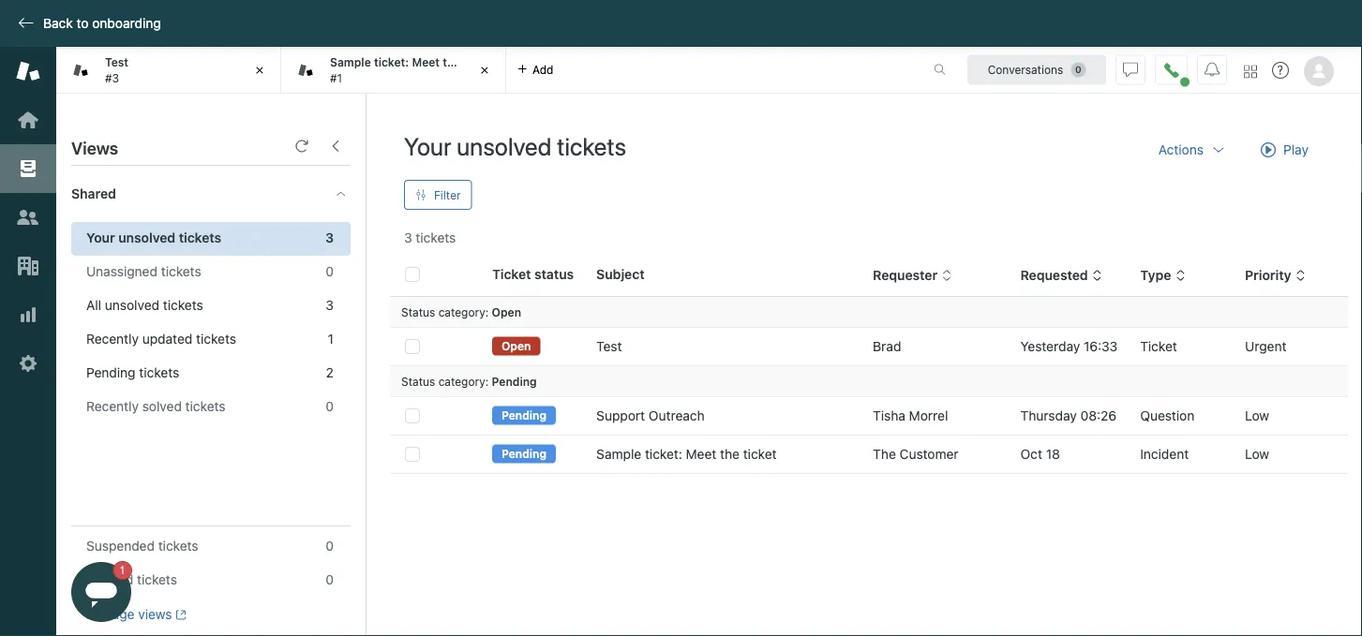 Task type: locate. For each thing, give the bounding box(es) containing it.
sample for sample ticket: meet the ticket
[[596, 447, 641, 462]]

1 vertical spatial open
[[502, 340, 531, 353]]

3 for your unsolved tickets
[[325, 230, 334, 246]]

row up the
[[390, 397, 1348, 435]]

ticket
[[492, 267, 531, 282], [1140, 339, 1177, 354]]

1 vertical spatial your
[[86, 230, 115, 246]]

sample for sample ticket: meet the ticket #1
[[330, 56, 371, 69]]

recently down "pending tickets"
[[86, 399, 139, 414]]

3 0 from the top
[[326, 539, 334, 554]]

row containing test
[[390, 328, 1348, 366]]

actions button
[[1143, 131, 1241, 169]]

the inside sample ticket: meet the ticket #1
[[443, 56, 461, 69]]

ticket right '16:33'
[[1140, 339, 1177, 354]]

0 vertical spatial ticket:
[[374, 56, 409, 69]]

reporting image
[[16, 303, 40, 327]]

support outreach
[[596, 408, 705, 424]]

close image for sample ticket: meet the ticket
[[475, 61, 494, 80]]

low right incident
[[1245, 447, 1269, 462]]

sample ticket: meet the ticket
[[596, 447, 777, 462]]

3 for all unsolved tickets
[[326, 298, 334, 313]]

conversations button
[[967, 55, 1106, 85]]

category:
[[438, 306, 489, 319], [438, 375, 489, 388]]

meet
[[412, 56, 440, 69], [686, 447, 717, 462]]

actions
[[1158, 142, 1204, 157]]

test inside row
[[596, 339, 622, 354]]

priority button
[[1245, 267, 1306, 284]]

low down urgent
[[1245, 408, 1269, 424]]

0 vertical spatial meet
[[412, 56, 440, 69]]

category: for open
[[438, 306, 489, 319]]

views image
[[16, 157, 40, 181]]

0 vertical spatial status
[[401, 306, 435, 319]]

ticket:
[[374, 56, 409, 69], [645, 447, 682, 462]]

ticket inside sample ticket: meet the ticket #1
[[464, 56, 495, 69]]

sample inside row
[[596, 447, 641, 462]]

category: down status category: open
[[438, 375, 489, 388]]

1 vertical spatial recently
[[86, 399, 139, 414]]

organizations image
[[16, 254, 40, 278]]

1 vertical spatial low
[[1245, 447, 1269, 462]]

views
[[71, 138, 118, 158]]

ticket
[[464, 56, 495, 69], [743, 447, 777, 462]]

2 low from the top
[[1245, 447, 1269, 462]]

recently
[[86, 331, 139, 347], [86, 399, 139, 414]]

admin image
[[16, 352, 40, 376]]

all
[[86, 298, 101, 313]]

meet inside sample ticket: meet the ticket #1
[[412, 56, 440, 69]]

oct 18
[[1020, 447, 1060, 462]]

status
[[534, 267, 574, 282]]

1 category: from the top
[[438, 306, 489, 319]]

priority
[[1245, 268, 1291, 283]]

status category: pending
[[401, 375, 537, 388]]

1 horizontal spatial close image
[[475, 61, 494, 80]]

your unsolved tickets up unassigned tickets
[[86, 230, 221, 246]]

test for test
[[596, 339, 622, 354]]

category: for pending
[[438, 375, 489, 388]]

2 0 from the top
[[326, 399, 334, 414]]

row down tisha
[[390, 435, 1348, 474]]

your unsolved tickets down add popup button
[[404, 132, 626, 160]]

updated
[[142, 331, 192, 347]]

(opens in a new tab) image
[[172, 610, 186, 621]]

2 close image from the left
[[475, 61, 494, 80]]

1 tab from the left
[[56, 47, 281, 94]]

0 vertical spatial ticket
[[492, 267, 531, 282]]

the
[[443, 56, 461, 69], [720, 447, 740, 462]]

category: up status category: pending
[[438, 306, 489, 319]]

test #3
[[105, 56, 128, 84]]

1 vertical spatial ticket
[[1140, 339, 1177, 354]]

close image for test
[[250, 61, 269, 80]]

your unsolved tickets
[[404, 132, 626, 160], [86, 230, 221, 246]]

customer
[[900, 447, 959, 462]]

recently down all
[[86, 331, 139, 347]]

ticket for ticket
[[1140, 339, 1177, 354]]

row up tisha
[[390, 328, 1348, 366]]

low
[[1245, 408, 1269, 424], [1245, 447, 1269, 462]]

support
[[596, 408, 645, 424]]

the customer
[[873, 447, 959, 462]]

#3
[[105, 71, 119, 84]]

status down 3 tickets
[[401, 306, 435, 319]]

1 vertical spatial category:
[[438, 375, 489, 388]]

incident
[[1140, 447, 1189, 462]]

tab
[[56, 47, 281, 94], [281, 47, 506, 94]]

1 vertical spatial unsolved
[[118, 230, 175, 246]]

sample inside sample ticket: meet the ticket #1
[[330, 56, 371, 69]]

tabs tab list
[[56, 47, 914, 94]]

ticket inside row
[[743, 447, 777, 462]]

ticket for ticket status
[[492, 267, 531, 282]]

1 horizontal spatial the
[[720, 447, 740, 462]]

manage
[[86, 607, 135, 623]]

unsolved up unassigned tickets
[[118, 230, 175, 246]]

1 status from the top
[[401, 306, 435, 319]]

subject
[[596, 267, 645, 282]]

tab containing sample ticket: meet the ticket
[[281, 47, 506, 94]]

the
[[873, 447, 896, 462]]

0 horizontal spatial the
[[443, 56, 461, 69]]

1 vertical spatial ticket:
[[645, 447, 682, 462]]

0 vertical spatial the
[[443, 56, 461, 69]]

sample down support
[[596, 447, 641, 462]]

1 vertical spatial test
[[596, 339, 622, 354]]

get help image
[[1272, 62, 1289, 79]]

test up the #3
[[105, 56, 128, 69]]

ticket left status
[[492, 267, 531, 282]]

solved
[[142, 399, 182, 414]]

unassigned
[[86, 264, 157, 279]]

tickets
[[557, 132, 626, 160], [179, 230, 221, 246], [416, 230, 456, 246], [161, 264, 201, 279], [163, 298, 203, 313], [196, 331, 236, 347], [139, 365, 179, 381], [185, 399, 226, 414], [158, 539, 198, 554], [137, 572, 177, 588]]

back to onboarding link
[[0, 15, 170, 32]]

1 horizontal spatial test
[[596, 339, 622, 354]]

0 horizontal spatial your
[[86, 230, 115, 246]]

0 horizontal spatial meet
[[412, 56, 440, 69]]

recently solved tickets
[[86, 399, 226, 414]]

status down status category: open
[[401, 375, 435, 388]]

0 vertical spatial test
[[105, 56, 128, 69]]

unsolved up filter
[[457, 132, 552, 160]]

unassigned tickets
[[86, 264, 201, 279]]

tab containing test
[[56, 47, 281, 94]]

shared
[[71, 186, 116, 202]]

thursday 08:26
[[1020, 408, 1117, 424]]

4 0 from the top
[[326, 572, 334, 588]]

2 row from the top
[[390, 397, 1348, 435]]

1 row from the top
[[390, 328, 1348, 366]]

1 vertical spatial status
[[401, 375, 435, 388]]

sample ticket: meet the ticket #1
[[330, 56, 495, 84]]

ticket: inside sample ticket: meet the ticket #1
[[374, 56, 409, 69]]

close image
[[250, 61, 269, 80], [475, 61, 494, 80]]

ticket inside row
[[1140, 339, 1177, 354]]

urgent
[[1245, 339, 1287, 354]]

close image left add popup button
[[475, 61, 494, 80]]

test link
[[596, 337, 622, 356]]

0 vertical spatial recently
[[86, 331, 139, 347]]

1 vertical spatial ticket
[[743, 447, 777, 462]]

row
[[390, 328, 1348, 366], [390, 397, 1348, 435], [390, 435, 1348, 474]]

0 horizontal spatial test
[[105, 56, 128, 69]]

1 vertical spatial sample
[[596, 447, 641, 462]]

1 horizontal spatial ticket
[[1140, 339, 1177, 354]]

2 recently from the top
[[86, 399, 139, 414]]

zendesk image
[[0, 635, 56, 637]]

0 vertical spatial category:
[[438, 306, 489, 319]]

tisha
[[873, 408, 906, 424]]

1 recently from the top
[[86, 331, 139, 347]]

0 vertical spatial ticket
[[464, 56, 495, 69]]

meet inside sample ticket: meet the ticket link
[[686, 447, 717, 462]]

test up support
[[596, 339, 622, 354]]

unsolved down unassigned
[[105, 298, 159, 313]]

0 vertical spatial your unsolved tickets
[[404, 132, 626, 160]]

1 low from the top
[[1245, 408, 1269, 424]]

1 vertical spatial your unsolved tickets
[[86, 230, 221, 246]]

1 0 from the top
[[326, 264, 334, 279]]

test
[[105, 56, 128, 69], [596, 339, 622, 354]]

morrel
[[909, 408, 948, 424]]

2 category: from the top
[[438, 375, 489, 388]]

requester
[[873, 268, 938, 283]]

open up status category: pending
[[502, 340, 531, 353]]

3
[[325, 230, 334, 246], [404, 230, 412, 246], [326, 298, 334, 313]]

the inside row
[[720, 447, 740, 462]]

get started image
[[16, 108, 40, 132]]

sample up #1
[[330, 56, 371, 69]]

1 vertical spatial meet
[[686, 447, 717, 462]]

1 horizontal spatial ticket:
[[645, 447, 682, 462]]

open inside row
[[502, 340, 531, 353]]

0 horizontal spatial ticket:
[[374, 56, 409, 69]]

0 horizontal spatial sample
[[330, 56, 371, 69]]

the for sample ticket: meet the ticket #1
[[443, 56, 461, 69]]

meet for sample ticket: meet the ticket #1
[[412, 56, 440, 69]]

status
[[401, 306, 435, 319], [401, 375, 435, 388]]

3 down the collapse views pane image at the left of page
[[325, 230, 334, 246]]

the for sample ticket: meet the ticket
[[720, 447, 740, 462]]

close image left #1
[[250, 61, 269, 80]]

0 horizontal spatial ticket
[[464, 56, 495, 69]]

0 for suspended tickets
[[326, 539, 334, 554]]

1 close image from the left
[[250, 61, 269, 80]]

ticket: for sample ticket: meet the ticket #1
[[374, 56, 409, 69]]

test inside tabs tab list
[[105, 56, 128, 69]]

1 horizontal spatial sample
[[596, 447, 641, 462]]

2 tab from the left
[[281, 47, 506, 94]]

open
[[492, 306, 521, 319], [502, 340, 531, 353]]

your
[[404, 132, 451, 160], [86, 230, 115, 246]]

pending
[[86, 365, 136, 381], [492, 375, 537, 388], [502, 409, 547, 422], [502, 447, 547, 461]]

0 vertical spatial sample
[[330, 56, 371, 69]]

0 horizontal spatial close image
[[250, 61, 269, 80]]

button displays agent's chat status as invisible. image
[[1123, 62, 1138, 77]]

0 vertical spatial low
[[1245, 408, 1269, 424]]

0
[[326, 264, 334, 279], [326, 399, 334, 414], [326, 539, 334, 554], [326, 572, 334, 588]]

1 vertical spatial the
[[720, 447, 740, 462]]

filter
[[434, 188, 461, 202]]

2 status from the top
[[401, 375, 435, 388]]

shared heading
[[56, 166, 366, 222]]

recently for recently solved tickets
[[86, 399, 139, 414]]

open down "ticket status"
[[492, 306, 521, 319]]

0 vertical spatial your
[[404, 132, 451, 160]]

1 horizontal spatial ticket
[[743, 447, 777, 462]]

0 vertical spatial unsolved
[[457, 132, 552, 160]]

refresh views pane image
[[294, 139, 309, 154]]

3 row from the top
[[390, 435, 1348, 474]]

suspended tickets
[[86, 539, 198, 554]]

3 up 1
[[326, 298, 334, 313]]

your up unassigned
[[86, 230, 115, 246]]

1 horizontal spatial meet
[[686, 447, 717, 462]]

unsolved
[[457, 132, 552, 160], [118, 230, 175, 246], [105, 298, 159, 313]]

0 horizontal spatial ticket
[[492, 267, 531, 282]]

your up filter button
[[404, 132, 451, 160]]

sample
[[330, 56, 371, 69], [596, 447, 641, 462]]



Task type: vqa. For each thing, say whether or not it's contained in the screenshot.


Task type: describe. For each thing, give the bounding box(es) containing it.
3 tickets
[[404, 230, 456, 246]]

meet for sample ticket: meet the ticket
[[686, 447, 717, 462]]

conversations
[[988, 63, 1063, 76]]

manage views link
[[86, 607, 186, 623]]

requester button
[[873, 267, 953, 284]]

18
[[1046, 447, 1060, 462]]

type button
[[1140, 267, 1186, 284]]

08:26
[[1081, 408, 1117, 424]]

sample ticket: meet the ticket link
[[596, 445, 777, 464]]

to
[[76, 15, 89, 31]]

zendesk support image
[[16, 59, 40, 83]]

thursday
[[1020, 408, 1077, 424]]

status for status category: pending
[[401, 375, 435, 388]]

back
[[43, 15, 73, 31]]

status for status category: open
[[401, 306, 435, 319]]

play button
[[1245, 131, 1325, 169]]

0 vertical spatial open
[[492, 306, 521, 319]]

requested button
[[1020, 267, 1103, 284]]

views
[[138, 607, 172, 623]]

yesterday 16:33
[[1020, 339, 1118, 354]]

ticket for sample ticket: meet the ticket
[[743, 447, 777, 462]]

1 horizontal spatial your unsolved tickets
[[404, 132, 626, 160]]

shared button
[[56, 166, 316, 222]]

add button
[[506, 47, 565, 93]]

0 horizontal spatial your unsolved tickets
[[86, 230, 221, 246]]

row containing support outreach
[[390, 397, 1348, 435]]

main element
[[0, 47, 56, 637]]

zendesk products image
[[1244, 65, 1257, 78]]

requested
[[1020, 268, 1088, 283]]

3 down filter button
[[404, 230, 412, 246]]

status category: open
[[401, 306, 521, 319]]

ticket: for sample ticket: meet the ticket
[[645, 447, 682, 462]]

outreach
[[649, 408, 705, 424]]

2 vertical spatial unsolved
[[105, 298, 159, 313]]

#1
[[330, 71, 342, 84]]

row containing sample ticket: meet the ticket
[[390, 435, 1348, 474]]

test for test #3
[[105, 56, 128, 69]]

back to onboarding
[[43, 15, 161, 31]]

manage views
[[86, 607, 172, 623]]

filter button
[[404, 180, 472, 210]]

16:33
[[1084, 339, 1118, 354]]

brad
[[873, 339, 901, 354]]

question
[[1140, 408, 1195, 424]]

recently updated tickets
[[86, 331, 236, 347]]

ticket for sample ticket: meet the ticket #1
[[464, 56, 495, 69]]

customers image
[[16, 205, 40, 230]]

notifications image
[[1205, 62, 1220, 77]]

tisha morrel
[[873, 408, 948, 424]]

pending tickets
[[86, 365, 179, 381]]

ticket status
[[492, 267, 574, 282]]

add
[[532, 63, 554, 76]]

onboarding
[[92, 15, 161, 31]]

deleted
[[86, 572, 133, 588]]

play
[[1283, 142, 1309, 157]]

low for incident
[[1245, 447, 1269, 462]]

support outreach link
[[596, 407, 705, 426]]

0 for deleted tickets
[[326, 572, 334, 588]]

deleted tickets
[[86, 572, 177, 588]]

1 horizontal spatial your
[[404, 132, 451, 160]]

yesterday
[[1020, 339, 1080, 354]]

all unsolved tickets
[[86, 298, 203, 313]]

1
[[328, 331, 334, 347]]

collapse views pane image
[[328, 139, 343, 154]]

recently for recently updated tickets
[[86, 331, 139, 347]]

0 for unassigned tickets
[[326, 264, 334, 279]]

oct
[[1020, 447, 1042, 462]]

0 for recently solved tickets
[[326, 399, 334, 414]]

low for question
[[1245, 408, 1269, 424]]

2
[[326, 365, 334, 381]]

suspended
[[86, 539, 155, 554]]

type
[[1140, 268, 1171, 283]]



